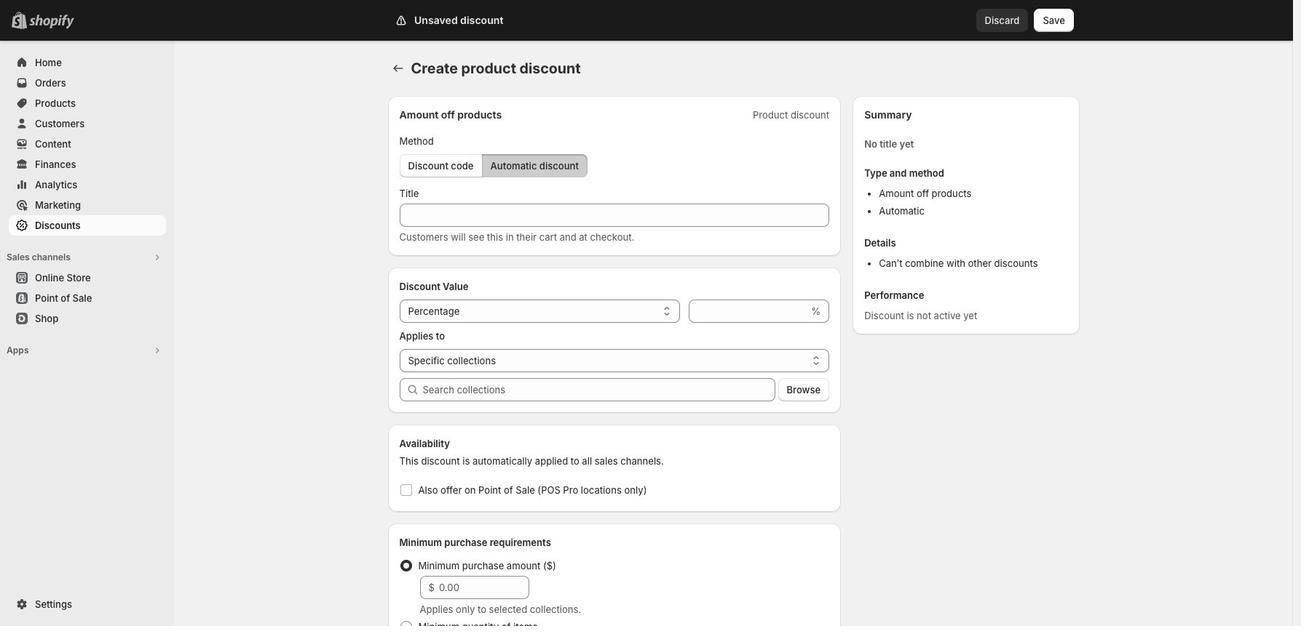 Task type: locate. For each thing, give the bounding box(es) containing it.
None text field
[[399, 204, 829, 227], [689, 300, 808, 323], [399, 204, 829, 227], [689, 300, 808, 323]]

shopify image
[[29, 15, 74, 29]]

Search collections text field
[[423, 379, 775, 402]]



Task type: vqa. For each thing, say whether or not it's contained in the screenshot.
connect existing domain link
no



Task type: describe. For each thing, give the bounding box(es) containing it.
0.00 text field
[[439, 577, 529, 600]]



